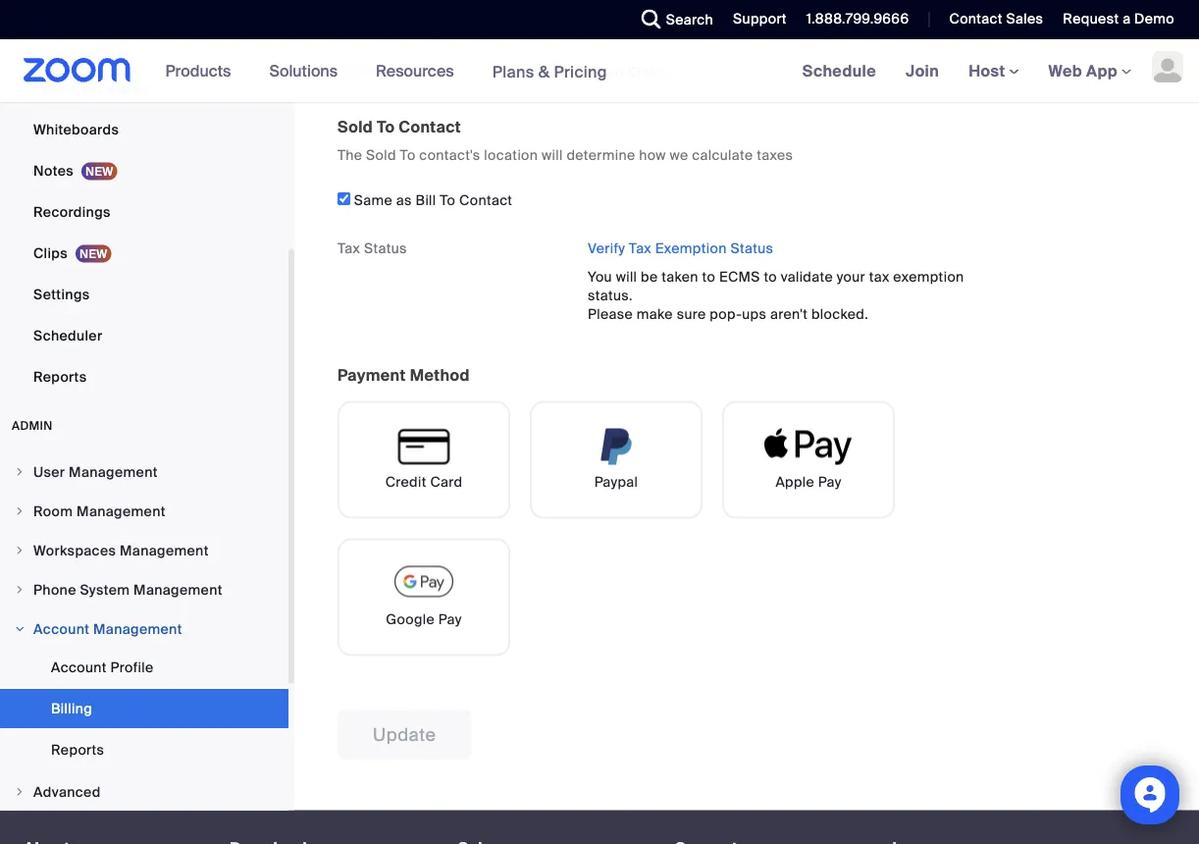 Task type: vqa. For each thing, say whether or not it's contained in the screenshot.
calendar related to Yahoo
no



Task type: describe. For each thing, give the bounding box(es) containing it.
solutions
[[269, 60, 338, 81]]

management down workspaces management menu item
[[134, 582, 223, 600]]

credit card
[[385, 474, 463, 492]]

paypal
[[595, 474, 638, 492]]

contact's
[[420, 146, 481, 164]]

0 vertical spatial contact
[[950, 10, 1003, 28]]

payment
[[338, 365, 406, 386]]

web app
[[1049, 60, 1118, 81]]

clips
[[33, 245, 68, 263]]

verify
[[588, 239, 625, 258]]

2 to from the left
[[764, 268, 778, 286]]

resources button
[[376, 39, 463, 102]]

will inside you will be taken to ecms to validate your tax exemption status. please make sure pop-ups aren't blocked.
[[616, 268, 637, 286]]

resources
[[376, 60, 454, 81]]

same as bill to contact
[[350, 192, 513, 210]]

account management menu
[[0, 649, 289, 773]]

billing
[[51, 700, 92, 719]]

search
[[666, 10, 714, 28]]

tax status
[[338, 239, 407, 258]]

settings link
[[0, 276, 289, 315]]

admin
[[12, 419, 53, 434]]

system
[[80, 582, 130, 600]]

exemption
[[656, 239, 727, 258]]

schedule
[[803, 60, 877, 81]]

sales
[[1007, 10, 1044, 28]]

host button
[[969, 60, 1020, 81]]

account management
[[33, 621, 182, 639]]

ups
[[742, 305, 767, 323]]

2 heading from the left
[[230, 840, 423, 844]]

room management
[[33, 503, 166, 521]]

products
[[166, 60, 231, 81]]

how
[[639, 146, 666, 164]]

recordings link
[[0, 193, 289, 233]]

profile
[[111, 659, 154, 677]]

reports inside personal menu menu
[[33, 369, 87, 387]]

notes link
[[0, 152, 289, 191]]

personal devices link
[[0, 70, 289, 109]]

google pay
[[386, 611, 462, 629]]

account for account profile
[[51, 659, 107, 677]]

join
[[906, 60, 940, 81]]

we
[[670, 146, 689, 164]]

your
[[837, 268, 866, 286]]

search button
[[627, 0, 719, 39]]

1.888.799.9666
[[807, 10, 909, 28]]

recordings
[[33, 204, 111, 222]]

web
[[1049, 60, 1083, 81]]

personal devices
[[33, 80, 150, 98]]

room
[[33, 503, 73, 521]]

contact inside sold to contact the sold to contact's location will determine how we calculate taxes
[[399, 117, 461, 137]]

host
[[969, 60, 1010, 81]]

method
[[410, 365, 470, 386]]

google
[[386, 611, 435, 629]]

payment method
[[338, 365, 470, 386]]

credit
[[385, 474, 427, 492]]

1 heading from the left
[[24, 840, 195, 844]]

product information navigation
[[151, 39, 622, 104]]

plans & pricing
[[492, 61, 608, 82]]

exemption
[[894, 268, 965, 286]]

billing link
[[0, 690, 289, 729]]

country/region
[[338, 63, 443, 81]]

1 horizontal spatial to
[[400, 146, 416, 164]]

whiteboards link
[[0, 111, 289, 150]]

user management
[[33, 464, 158, 482]]

taxes
[[757, 146, 793, 164]]

0 vertical spatial to
[[377, 117, 395, 137]]

you
[[588, 268, 613, 286]]

please
[[588, 305, 633, 323]]

the
[[338, 146, 362, 164]]

right image for workspaces
[[14, 546, 26, 558]]

sure
[[677, 305, 706, 323]]

right image for user
[[14, 467, 26, 479]]

demo
[[1135, 10, 1175, 28]]

web app button
[[1049, 60, 1132, 81]]

solutions button
[[269, 39, 347, 102]]

as
[[396, 192, 412, 210]]

join link
[[891, 39, 954, 102]]

settings
[[33, 286, 90, 304]]

side navigation navigation
[[0, 0, 295, 814]]



Task type: locate. For each thing, give the bounding box(es) containing it.
profile picture image
[[1153, 51, 1184, 82]]

management up profile
[[93, 621, 182, 639]]

tax
[[338, 239, 361, 258], [629, 239, 652, 258]]

1 vertical spatial reports link
[[0, 731, 289, 771]]

contact sales
[[950, 10, 1044, 28]]

right image down right icon
[[14, 624, 26, 636]]

phone system management
[[33, 582, 223, 600]]

reports
[[33, 369, 87, 387], [51, 742, 104, 760]]

account
[[33, 621, 90, 639], [51, 659, 107, 677]]

right image left advanced
[[14, 787, 26, 799]]

status down same
[[364, 239, 407, 258]]

pricing
[[554, 61, 608, 82]]

zoom logo image
[[24, 58, 131, 82]]

will left the "be"
[[616, 268, 637, 286]]

pay right 'google'
[[439, 611, 462, 629]]

account profile link
[[0, 649, 289, 688]]

account up billing
[[51, 659, 107, 677]]

0 vertical spatial will
[[542, 146, 563, 164]]

card
[[430, 474, 463, 492]]

0 vertical spatial sold
[[338, 117, 373, 137]]

plans & pricing link
[[492, 61, 608, 82], [492, 61, 608, 82]]

right image left user
[[14, 467, 26, 479]]

2 tax from the left
[[629, 239, 652, 258]]

right image inside user management "menu item"
[[14, 467, 26, 479]]

1 right image from the top
[[14, 467, 26, 479]]

management up room management
[[69, 464, 158, 482]]

scheduler
[[33, 327, 102, 345]]

0 horizontal spatial to
[[377, 117, 395, 137]]

reports inside account management menu
[[51, 742, 104, 760]]

schedule link
[[788, 39, 891, 102]]

pop-
[[710, 305, 742, 323]]

2 vertical spatial to
[[440, 192, 456, 210]]

5 right image from the top
[[14, 787, 26, 799]]

ecms
[[719, 268, 761, 286]]

phone
[[33, 582, 76, 600]]

banner
[[0, 39, 1200, 104]]

to
[[702, 268, 716, 286], [764, 268, 778, 286]]

scheduler link
[[0, 317, 289, 356]]

workspaces
[[33, 542, 116, 560]]

workspaces management
[[33, 542, 209, 560]]

support
[[733, 10, 787, 28]]

personal
[[33, 80, 93, 98]]

personal menu menu
[[0, 0, 289, 399]]

status.
[[588, 287, 633, 305]]

account for account management
[[33, 621, 90, 639]]

user management menu item
[[0, 454, 289, 492]]

4 heading from the left
[[676, 840, 858, 844]]

tax down same
[[338, 239, 361, 258]]

reports down billing
[[51, 742, 104, 760]]

0 vertical spatial reports link
[[0, 358, 289, 397]]

whiteboards
[[33, 121, 119, 139]]

banner containing products
[[0, 39, 1200, 104]]

1 vertical spatial reports
[[51, 742, 104, 760]]

1 horizontal spatial tax
[[629, 239, 652, 258]]

1 vertical spatial account
[[51, 659, 107, 677]]

0 horizontal spatial will
[[542, 146, 563, 164]]

0 vertical spatial pay
[[819, 474, 842, 492]]

2 right image from the top
[[14, 506, 26, 518]]

1 vertical spatial pay
[[439, 611, 462, 629]]

1 to from the left
[[702, 268, 716, 286]]

advanced menu item
[[0, 774, 289, 812]]

2 reports link from the top
[[0, 731, 289, 771]]

request a demo
[[1064, 10, 1175, 28]]

notes
[[33, 162, 74, 181]]

1 tax from the left
[[338, 239, 361, 258]]

you will be taken to ecms to validate your tax exemption status. please make sure pop-ups aren't blocked.
[[588, 268, 965, 323]]

account management menu item
[[0, 612, 289, 649]]

reports link down billing link
[[0, 731, 289, 771]]

pay
[[819, 474, 842, 492], [439, 611, 462, 629]]

will right location
[[542, 146, 563, 164]]

blocked.
[[812, 305, 869, 323]]

right image inside room management menu item
[[14, 506, 26, 518]]

location
[[484, 146, 538, 164]]

4 right image from the top
[[14, 624, 26, 636]]

user
[[33, 464, 65, 482]]

1 vertical spatial sold
[[366, 146, 396, 164]]

3 heading from the left
[[458, 840, 640, 844]]

2 status from the left
[[731, 239, 774, 258]]

pay right apple
[[819, 474, 842, 492]]

to right bill
[[440, 192, 456, 210]]

room management menu item
[[0, 494, 289, 531]]

management down room management menu item
[[120, 542, 209, 560]]

0 horizontal spatial tax
[[338, 239, 361, 258]]

right image
[[14, 467, 26, 479], [14, 506, 26, 518], [14, 546, 26, 558], [14, 624, 26, 636], [14, 787, 26, 799]]

contact sales link
[[935, 0, 1049, 39], [950, 10, 1044, 28]]

0 horizontal spatial status
[[364, 239, 407, 258]]

management up workspaces management
[[77, 503, 166, 521]]

be
[[641, 268, 658, 286]]

account profile
[[51, 659, 154, 677]]

to right ecms
[[764, 268, 778, 286]]

2 vertical spatial contact
[[459, 192, 513, 210]]

right image for room
[[14, 506, 26, 518]]

contact down location
[[459, 192, 513, 210]]

sold right the
[[366, 146, 396, 164]]

reports link
[[0, 358, 289, 397], [0, 731, 289, 771]]

management for workspaces management
[[120, 542, 209, 560]]

None text field
[[563, 0, 858, 28]]

taken
[[662, 268, 699, 286]]

1 reports link from the top
[[0, 358, 289, 397]]

reports down "scheduler"
[[33, 369, 87, 387]]

plans
[[492, 61, 535, 82]]

right image left room
[[14, 506, 26, 518]]

heading
[[24, 840, 195, 844], [230, 840, 423, 844], [458, 840, 640, 844], [676, 840, 858, 844]]

0 horizontal spatial pay
[[439, 611, 462, 629]]

tax up the "be"
[[629, 239, 652, 258]]

phone system management menu item
[[0, 572, 289, 610]]

right image inside account management menu item
[[14, 624, 26, 636]]

pay for google pay
[[439, 611, 462, 629]]

app
[[1087, 60, 1118, 81]]

right image inside workspaces management menu item
[[14, 546, 26, 558]]

same
[[354, 192, 393, 210]]

clips link
[[0, 235, 289, 274]]

account down 'phone'
[[33, 621, 90, 639]]

right image
[[14, 585, 26, 597]]

sold
[[338, 117, 373, 137], [366, 146, 396, 164]]

&
[[539, 61, 550, 82]]

right image inside advanced menu item
[[14, 787, 26, 799]]

1 horizontal spatial will
[[616, 268, 637, 286]]

request
[[1064, 10, 1120, 28]]

1 horizontal spatial status
[[731, 239, 774, 258]]

management for room management
[[77, 503, 166, 521]]

sold up the
[[338, 117, 373, 137]]

1 horizontal spatial to
[[764, 268, 778, 286]]

determine
[[567, 146, 636, 164]]

status up ecms
[[731, 239, 774, 258]]

to right taken
[[702, 268, 716, 286]]

meetings navigation
[[788, 39, 1200, 104]]

1 vertical spatial contact
[[399, 117, 461, 137]]

a
[[1123, 10, 1131, 28]]

2 horizontal spatial to
[[440, 192, 456, 210]]

workspaces management menu item
[[0, 533, 289, 570]]

0 vertical spatial reports
[[33, 369, 87, 387]]

1 horizontal spatial pay
[[819, 474, 842, 492]]

1 vertical spatial will
[[616, 268, 637, 286]]

1 vertical spatial to
[[400, 146, 416, 164]]

sold to contact the sold to contact's location will determine how we calculate taxes
[[338, 117, 793, 164]]

account inside menu item
[[33, 621, 90, 639]]

validate
[[781, 268, 833, 286]]

apple pay
[[776, 474, 842, 492]]

3 right image from the top
[[14, 546, 26, 558]]

pay for apple pay
[[819, 474, 842, 492]]

1 status from the left
[[364, 239, 407, 258]]

management for user management
[[69, 464, 158, 482]]

aren't
[[771, 305, 808, 323]]

to
[[377, 117, 395, 137], [400, 146, 416, 164], [440, 192, 456, 210]]

management
[[69, 464, 158, 482], [77, 503, 166, 521], [120, 542, 209, 560], [134, 582, 223, 600], [93, 621, 182, 639]]

will inside sold to contact the sold to contact's location will determine how we calculate taxes
[[542, 146, 563, 164]]

bill
[[416, 192, 436, 210]]

admin menu menu
[[0, 454, 289, 814]]

0 horizontal spatial to
[[702, 268, 716, 286]]

to left contact's
[[400, 146, 416, 164]]

devices
[[96, 80, 150, 98]]

None checkbox
[[338, 193, 350, 206]]

account inside menu
[[51, 659, 107, 677]]

advanced
[[33, 784, 101, 802]]

right image for account
[[14, 624, 26, 636]]

right image up right icon
[[14, 546, 26, 558]]

management inside "menu item"
[[69, 464, 158, 482]]

support link
[[719, 0, 792, 39], [733, 10, 787, 28]]

0 vertical spatial account
[[33, 621, 90, 639]]

verify tax exemption status
[[588, 239, 774, 258]]

contact left sales
[[950, 10, 1003, 28]]

management for account management
[[93, 621, 182, 639]]

make
[[637, 305, 673, 323]]

reports link down scheduler link
[[0, 358, 289, 397]]

contact up contact's
[[399, 117, 461, 137]]

to down country/region at top
[[377, 117, 395, 137]]



